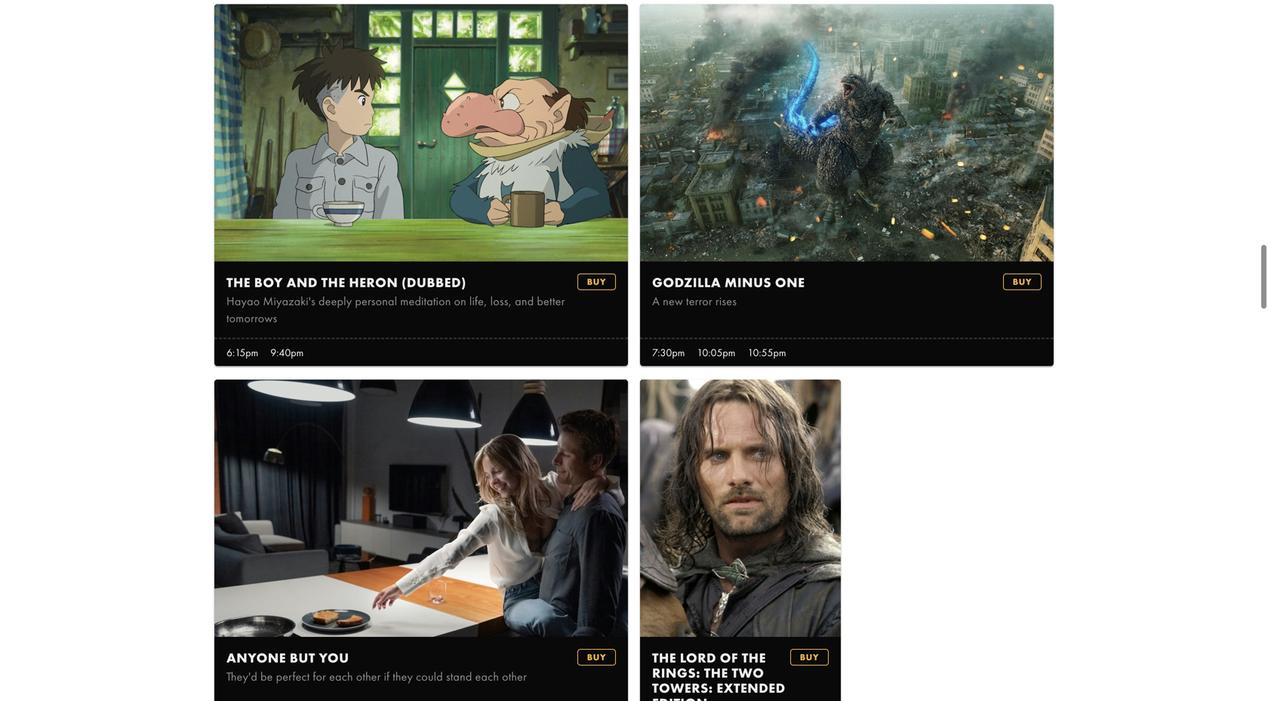Task type: locate. For each thing, give the bounding box(es) containing it.
terror
[[687, 294, 713, 309]]

buy link
[[578, 274, 616, 290], [1004, 274, 1042, 290], [578, 650, 616, 666], [791, 650, 829, 666]]

1 horizontal spatial each
[[475, 670, 499, 685]]

1 horizontal spatial the
[[742, 650, 767, 667]]

10:05pm button
[[691, 339, 742, 366]]

of
[[720, 650, 739, 667]]

0 horizontal spatial the
[[227, 274, 251, 292]]

buy link for godzilla minus one
[[1004, 274, 1042, 290]]

buy for the lord of the rings: the two towers: extended edition
[[800, 652, 820, 664]]

and
[[287, 274, 318, 292], [515, 294, 534, 309]]

be
[[261, 670, 273, 685]]

for
[[313, 670, 326, 685]]

7:30pm
[[653, 346, 685, 359]]

personal
[[355, 294, 398, 309]]

other
[[356, 670, 381, 685], [502, 670, 527, 685]]

the boy and the heron (dubbed)
[[227, 274, 467, 292]]

they'd be perfect for each other if they could stand each other
[[227, 670, 527, 685]]

extended
[[717, 680, 786, 698]]

could
[[416, 670, 443, 685]]

the inside the lord of the rings: the two towers: extended edition
[[742, 650, 767, 667]]

the
[[227, 274, 251, 292], [653, 650, 677, 667], [705, 665, 729, 682]]

they'd
[[227, 670, 258, 685]]

buy link for anyone but you
[[578, 650, 616, 666]]

the left two
[[705, 665, 729, 682]]

buy link for the boy and the heron (dubbed)
[[578, 274, 616, 290]]

a new terror rises
[[653, 294, 737, 309]]

boy
[[254, 274, 283, 292]]

and up miyazaki's
[[287, 274, 318, 292]]

meditation
[[401, 294, 451, 309]]

the for the boy and the heron (dubbed)
[[227, 274, 251, 292]]

each right stand
[[475, 670, 499, 685]]

0 vertical spatial and
[[287, 274, 318, 292]]

each
[[329, 670, 353, 685], [475, 670, 499, 685]]

if
[[384, 670, 390, 685]]

the up hayao
[[227, 274, 251, 292]]

buy
[[587, 276, 607, 288], [1013, 276, 1033, 288], [587, 652, 607, 664], [800, 652, 820, 664]]

0 horizontal spatial the
[[321, 274, 346, 292]]

9:40pm
[[271, 346, 304, 359]]

1 vertical spatial the
[[742, 650, 767, 667]]

the
[[321, 274, 346, 292], [742, 650, 767, 667]]

the up the deeply
[[321, 274, 346, 292]]

7:30pm button
[[647, 339, 691, 366]]

0 horizontal spatial and
[[287, 274, 318, 292]]

0 vertical spatial the
[[321, 274, 346, 292]]

the for the lord of the rings: the two towers: extended edition
[[653, 650, 677, 667]]

other right stand
[[502, 670, 527, 685]]

1 vertical spatial and
[[515, 294, 534, 309]]

towers:
[[653, 680, 714, 698]]

minus
[[725, 274, 772, 292]]

hayao
[[227, 294, 260, 309]]

1 horizontal spatial and
[[515, 294, 534, 309]]

stand
[[446, 670, 472, 685]]

0 horizontal spatial other
[[356, 670, 381, 685]]

the for and
[[321, 274, 346, 292]]

2 each from the left
[[475, 670, 499, 685]]

and right loss,
[[515, 294, 534, 309]]

other left if
[[356, 670, 381, 685]]

each down you
[[329, 670, 353, 685]]

the right 'of'
[[742, 650, 767, 667]]

1 each from the left
[[329, 670, 353, 685]]

one
[[776, 274, 805, 292]]

1 horizontal spatial other
[[502, 670, 527, 685]]

6:15pm button
[[221, 339, 265, 366]]

the left 'lord'
[[653, 650, 677, 667]]

6:15pm
[[227, 346, 259, 359]]

better
[[537, 294, 565, 309]]

2 horizontal spatial the
[[705, 665, 729, 682]]

1 horizontal spatial the
[[653, 650, 677, 667]]

0 horizontal spatial each
[[329, 670, 353, 685]]

the lord of the rings: the two towers: extended edition
[[653, 650, 786, 702]]

two
[[732, 665, 765, 682]]



Task type: describe. For each thing, give the bounding box(es) containing it.
perfect
[[276, 670, 310, 685]]

godzilla minus one
[[653, 274, 805, 292]]

new
[[663, 294, 684, 309]]

anyone but you
[[227, 650, 349, 667]]

tomorrows
[[227, 311, 278, 326]]

a
[[653, 294, 660, 309]]

9:40pm button
[[265, 339, 310, 366]]

1 other from the left
[[356, 670, 381, 685]]

edition
[[653, 695, 708, 702]]

hayao miyazaki's deeply personal meditation on life, loss, and better tomorrows
[[227, 294, 565, 326]]

buy for the boy and the heron (dubbed)
[[587, 276, 607, 288]]

10:55pm button
[[742, 339, 793, 366]]

heron
[[349, 274, 398, 292]]

(dubbed)
[[402, 274, 467, 292]]

anyone
[[227, 650, 286, 667]]

they
[[393, 670, 413, 685]]

10:55pm
[[748, 346, 787, 359]]

2 other from the left
[[502, 670, 527, 685]]

rings:
[[653, 665, 701, 682]]

lord
[[680, 650, 717, 667]]

deeply
[[319, 294, 352, 309]]

godzilla
[[653, 274, 721, 292]]

rises
[[716, 294, 737, 309]]

loss,
[[491, 294, 512, 309]]

and inside the hayao miyazaki's deeply personal meditation on life, loss, and better tomorrows
[[515, 294, 534, 309]]

miyazaki's
[[263, 294, 316, 309]]

10:05pm
[[697, 346, 736, 359]]

buy for anyone but you
[[587, 652, 607, 664]]

buy for godzilla minus one
[[1013, 276, 1033, 288]]

buy link for the lord of the rings: the two towers: extended edition
[[791, 650, 829, 666]]

the for of
[[742, 650, 767, 667]]

on
[[454, 294, 467, 309]]

you
[[319, 650, 349, 667]]

but
[[290, 650, 316, 667]]

life,
[[470, 294, 488, 309]]



Task type: vqa. For each thing, say whether or not it's contained in the screenshot.
Suite
no



